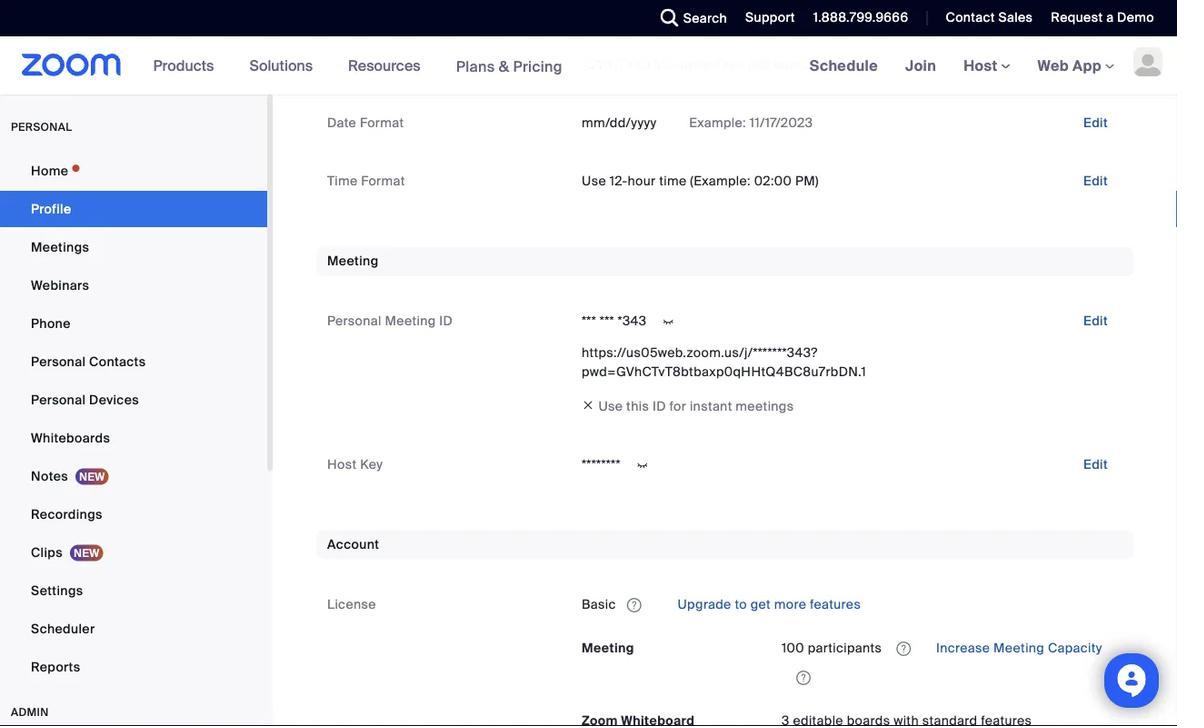 Task type: vqa. For each thing, say whether or not it's contained in the screenshot.
'Admin Menu' menu
no



Task type: describe. For each thing, give the bounding box(es) containing it.
edit for time format
[[1084, 173, 1108, 190]]

solutions button
[[249, 36, 321, 95]]

search
[[683, 10, 727, 26]]

(us
[[749, 56, 771, 73]]

use this id for instant meetings
[[599, 398, 794, 415]]

personal devices
[[31, 391, 139, 408]]

join link
[[892, 36, 950, 95]]

edit button for time zone
[[1069, 50, 1123, 80]]

&
[[499, 57, 509, 76]]

5 edit button from the top
[[1069, 450, 1123, 479]]

support
[[746, 9, 795, 26]]

meetings navigation
[[796, 36, 1177, 96]]

personal contacts link
[[0, 344, 267, 380]]

********
[[582, 456, 621, 473]]

request
[[1051, 9, 1103, 26]]

key
[[360, 456, 383, 473]]

time
[[659, 173, 687, 190]]

more
[[774, 596, 807, 613]]

time left (us
[[715, 56, 746, 73]]

time zone
[[327, 56, 393, 73]]

(gmt-
[[582, 56, 619, 73]]

get
[[751, 596, 771, 613]]

1.888.799.9666
[[814, 9, 909, 26]]

learn more about increasing meeting capacity image
[[791, 670, 816, 686]]

products
[[153, 56, 214, 75]]

instant
[[690, 398, 732, 415]]

and
[[774, 56, 797, 73]]

scheduler link
[[0, 611, 267, 647]]

resources
[[348, 56, 421, 75]]

this
[[627, 398, 649, 415]]

notes
[[31, 468, 68, 485]]

schedule
[[810, 56, 878, 75]]

pricing
[[513, 57, 563, 76]]

home link
[[0, 153, 267, 189]]

personal
[[11, 120, 72, 134]]

personal meeting id
[[327, 313, 453, 330]]

participants
[[808, 640, 882, 656]]

canada)
[[801, 56, 852, 73]]

app
[[1073, 56, 1102, 75]]

personal for personal contacts
[[31, 353, 86, 370]]

meetings link
[[0, 229, 267, 265]]

whiteboards
[[31, 430, 110, 446]]

date
[[327, 115, 357, 131]]

upgrade to get more features
[[674, 596, 861, 613]]

reports link
[[0, 649, 267, 686]]

phone link
[[0, 305, 267, 342]]

12-
[[610, 173, 628, 190]]

sales
[[999, 9, 1033, 26]]

profile link
[[0, 191, 267, 227]]

plans & pricing
[[456, 57, 563, 76]]

increase
[[937, 640, 990, 656]]

settings link
[[0, 573, 267, 609]]

format for time format
[[361, 173, 405, 190]]

11/17/2023
[[750, 115, 813, 131]]

webinars
[[31, 277, 89, 294]]

time format
[[327, 173, 405, 190]]

increase meeting capacity link
[[933, 640, 1103, 656]]

pwd=gvhctvt8btbaxp0qhhtq4bc8u7rbdn.1
[[582, 363, 867, 380]]

zoom logo image
[[22, 54, 121, 76]]

meeting inside application
[[994, 640, 1045, 656]]

search button
[[647, 0, 732, 36]]

recordings
[[31, 506, 103, 523]]

meetings
[[31, 239, 89, 255]]

*** *** *343
[[582, 313, 647, 330]]

100 participants
[[782, 640, 882, 656]]

time for use 12-hour time (example: 02:00 pm)
[[327, 173, 358, 190]]

1.888.799.9666 button up "schedule" link
[[814, 9, 909, 26]]

personal contacts
[[31, 353, 146, 370]]

settings
[[31, 582, 83, 599]]

join
[[906, 56, 937, 75]]

notes link
[[0, 458, 267, 495]]

learn more about your meeting license image
[[891, 641, 917, 657]]

profile picture image
[[1134, 47, 1163, 76]]

edit for personal meeting id
[[1084, 313, 1108, 330]]

upgrade to get more features link
[[674, 596, 861, 613]]

upgrade
[[678, 596, 732, 613]]

(example:
[[690, 173, 751, 190]]

contact sales
[[946, 9, 1033, 26]]

meetings
[[736, 398, 794, 415]]

host for host
[[964, 56, 1002, 75]]

*343
[[618, 313, 647, 330]]

personal for personal meeting id
[[327, 313, 382, 330]]

application containing 100 participants
[[782, 634, 1123, 692]]

recordings link
[[0, 496, 267, 533]]

phone
[[31, 315, 71, 332]]

capacity
[[1048, 640, 1103, 656]]

2 edit from the top
[[1084, 115, 1108, 131]]

host button
[[964, 56, 1011, 75]]

(gmt-7:00) mountain time (us and canada)
[[582, 56, 852, 73]]

plans
[[456, 57, 495, 76]]

to
[[735, 596, 747, 613]]

web app button
[[1038, 56, 1115, 75]]



Task type: locate. For each thing, give the bounding box(es) containing it.
home
[[31, 162, 68, 179]]

contact sales link
[[932, 0, 1038, 36], [946, 9, 1033, 26]]

web app
[[1038, 56, 1102, 75]]

webinars link
[[0, 267, 267, 304]]

5 edit from the top
[[1084, 456, 1108, 473]]

request a demo link
[[1038, 0, 1177, 36], [1051, 9, 1155, 26]]

banner
[[0, 36, 1177, 96]]

features
[[810, 596, 861, 613]]

1 horizontal spatial id
[[653, 398, 666, 415]]

scheduler
[[31, 621, 95, 637]]

02:00
[[754, 173, 792, 190]]

license
[[327, 596, 376, 613]]

0 vertical spatial format
[[360, 115, 404, 131]]

time down date
[[327, 173, 358, 190]]

host
[[964, 56, 1002, 75], [327, 456, 357, 473]]

pm)
[[795, 173, 819, 190]]

1 vertical spatial personal
[[31, 353, 86, 370]]

reports
[[31, 659, 80, 676]]

0 horizontal spatial ***
[[582, 313, 596, 330]]

https://us05web.zoom.us/j/*******343? pwd=gvhctvt8btbaxp0qhhtq4bc8u7rbdn.1
[[582, 344, 867, 380]]

use for use this id for instant meetings
[[599, 398, 623, 415]]

mountain
[[654, 56, 712, 73]]

1 vertical spatial application
[[782, 634, 1123, 692]]

host left key
[[327, 456, 357, 473]]

use
[[582, 173, 606, 190], [599, 398, 623, 415]]

banner containing products
[[0, 36, 1177, 96]]

plans & pricing link
[[456, 57, 563, 76], [456, 57, 563, 76]]

personal for personal devices
[[31, 391, 86, 408]]

1 edit from the top
[[1084, 56, 1108, 73]]

basic
[[582, 596, 616, 613]]

edit button for time format
[[1069, 167, 1123, 196]]

1 horizontal spatial ***
[[600, 313, 614, 330]]

products button
[[153, 36, 222, 95]]

id for meeting
[[439, 313, 453, 330]]

show host key image
[[628, 457, 657, 473]]

0 horizontal spatial id
[[439, 313, 453, 330]]

2 vertical spatial personal
[[31, 391, 86, 408]]

0 horizontal spatial host
[[327, 456, 357, 473]]

edit button for personal meeting id
[[1069, 307, 1123, 336]]

clips link
[[0, 535, 267, 571]]

3 edit button from the top
[[1069, 167, 1123, 196]]

1 vertical spatial format
[[361, 173, 405, 190]]

4 edit button from the top
[[1069, 307, 1123, 336]]

time
[[327, 56, 358, 73], [715, 56, 746, 73], [327, 173, 358, 190]]

account
[[327, 536, 379, 553]]

7:00)
[[619, 56, 650, 73]]

resources button
[[348, 36, 429, 95]]

1 vertical spatial id
[[653, 398, 666, 415]]

devices
[[89, 391, 139, 408]]

contacts
[[89, 353, 146, 370]]

use for use 12-hour time (example: 02:00 pm)
[[582, 173, 606, 190]]

mm/dd/yyyy
[[582, 115, 657, 131]]

0 vertical spatial id
[[439, 313, 453, 330]]

edit for time zone
[[1084, 56, 1108, 73]]

0 vertical spatial application
[[582, 590, 1123, 619]]

product information navigation
[[140, 36, 576, 96]]

zone
[[361, 56, 393, 73]]

admin
[[11, 706, 49, 720]]

application
[[582, 590, 1123, 619], [782, 634, 1123, 692]]

0 vertical spatial use
[[582, 173, 606, 190]]

1 vertical spatial host
[[327, 456, 357, 473]]

2 edit button from the top
[[1069, 109, 1123, 138]]

meeting
[[327, 253, 379, 270], [385, 313, 436, 330], [582, 640, 634, 656], [994, 640, 1045, 656]]

format down date format
[[361, 173, 405, 190]]

1 edit button from the top
[[1069, 50, 1123, 80]]

personal devices link
[[0, 382, 267, 418]]

1.888.799.9666 button up schedule
[[800, 0, 913, 36]]

hour
[[628, 173, 656, 190]]

format for date format
[[360, 115, 404, 131]]

100
[[782, 640, 805, 656]]

request a demo
[[1051, 9, 1155, 26]]

time for (gmt-7:00) mountain time (us and canada)
[[327, 56, 358, 73]]

for
[[670, 398, 687, 415]]

date format
[[327, 115, 404, 131]]

whiteboards link
[[0, 420, 267, 456]]

0 vertical spatial host
[[964, 56, 1002, 75]]

format right date
[[360, 115, 404, 131]]

learn more about your license type image
[[625, 599, 644, 612]]

time left zone
[[327, 56, 358, 73]]

web
[[1038, 56, 1069, 75]]

profile
[[31, 200, 71, 217]]

host down contact sales on the top of page
[[964, 56, 1002, 75]]

host inside 'meetings' navigation
[[964, 56, 1002, 75]]

use 12-hour time (example: 02:00 pm)
[[582, 173, 819, 190]]

0 vertical spatial personal
[[327, 313, 382, 330]]

contact
[[946, 9, 995, 26]]

https://us05web.zoom.us/j/*******343?
[[582, 344, 818, 361]]

1 vertical spatial use
[[599, 398, 623, 415]]

1 horizontal spatial host
[[964, 56, 1002, 75]]

personal
[[327, 313, 382, 330], [31, 353, 86, 370], [31, 391, 86, 408]]

application containing basic
[[582, 590, 1123, 619]]

use left 12-
[[582, 173, 606, 190]]

1 *** from the left
[[582, 313, 596, 330]]

3 edit from the top
[[1084, 173, 1108, 190]]

support link
[[732, 0, 800, 36], [746, 9, 795, 26]]

example:
[[689, 115, 746, 131]]

schedule link
[[796, 36, 892, 95]]

use left this
[[599, 398, 623, 415]]

1.888.799.9666 button
[[800, 0, 913, 36], [814, 9, 909, 26]]

4 edit from the top
[[1084, 313, 1108, 330]]

host for host key
[[327, 456, 357, 473]]

id
[[439, 313, 453, 330], [653, 398, 666, 415]]

format
[[360, 115, 404, 131], [361, 173, 405, 190]]

clips
[[31, 544, 63, 561]]

show personal meeting id image
[[654, 314, 683, 330]]

id for this
[[653, 398, 666, 415]]

personal menu menu
[[0, 153, 267, 687]]

2 *** from the left
[[600, 313, 614, 330]]



